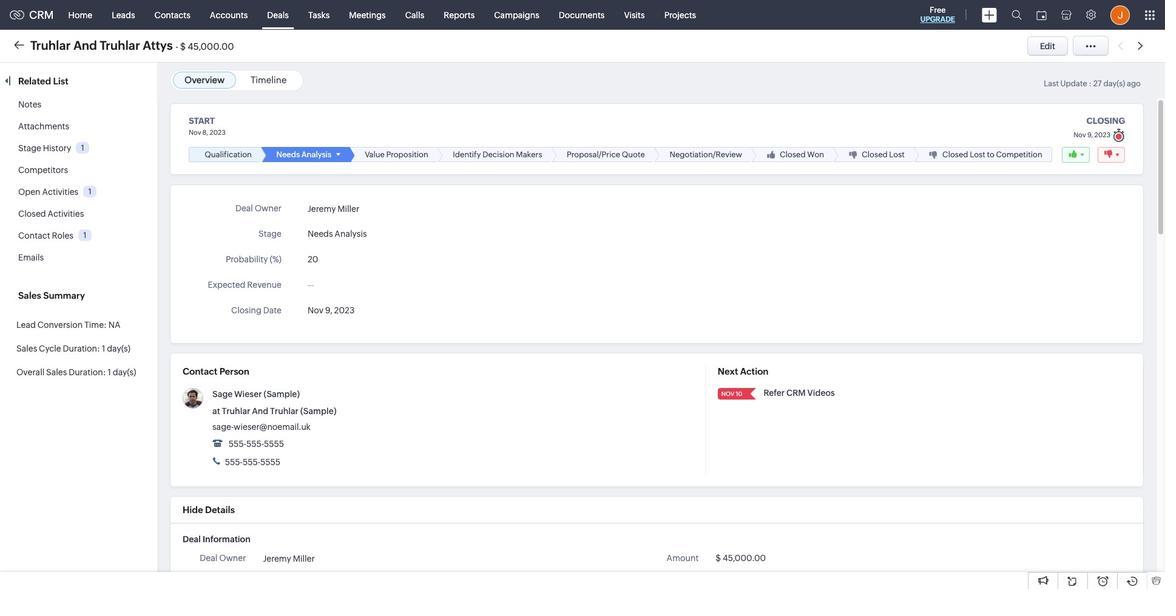 Task type: locate. For each thing, give the bounding box(es) containing it.
stage for stage history
[[18, 143, 41, 153]]

closed lost to competition
[[943, 150, 1043, 159]]

1 horizontal spatial contact
[[183, 366, 218, 377]]

deal owner down information
[[200, 553, 246, 563]]

deal down deal information
[[200, 553, 218, 563]]

timeline link
[[251, 75, 287, 85]]

0 horizontal spatial analysis
[[302, 150, 332, 159]]

competitors link
[[18, 165, 68, 175]]

1 vertical spatial day(s)
[[107, 344, 130, 353]]

contacts
[[155, 10, 191, 20]]

activities up closed activities
[[42, 187, 78, 197]]

deals
[[267, 10, 289, 20]]

closed for closed won
[[780, 150, 806, 159]]

0 horizontal spatial crm
[[29, 9, 54, 21]]

0 vertical spatial contact
[[18, 231, 50, 240]]

lost for closed lost
[[890, 150, 905, 159]]

search element
[[1005, 0, 1030, 30]]

0 vertical spatial owner
[[255, 203, 282, 213]]

0 horizontal spatial 9,
[[325, 306, 333, 315]]

deal down "hide"
[[183, 534, 201, 544]]

1 horizontal spatial 2023
[[334, 306, 355, 315]]

contact up sage
[[183, 366, 218, 377]]

and up sage-wieser@noemail.uk link
[[252, 406, 269, 416]]

overview
[[185, 75, 225, 85]]

0 vertical spatial duration:
[[63, 344, 100, 353]]

projects link
[[655, 0, 706, 29]]

$ right amount
[[716, 553, 721, 563]]

contact up emails
[[18, 231, 50, 240]]

lead conversion time: na
[[16, 320, 121, 330]]

next record image
[[1139, 42, 1146, 50]]

owner up (%)
[[255, 203, 282, 213]]

closed for closed lost to competition
[[943, 150, 969, 159]]

identify
[[453, 150, 481, 159]]

day(s) for overall sales duration: 1 day(s)
[[113, 367, 136, 377]]

2 lost from the left
[[970, 150, 986, 159]]

refer crm videos
[[764, 388, 835, 398]]

nov right date
[[308, 306, 324, 315]]

accounts link
[[200, 0, 258, 29]]

0 vertical spatial sales
[[18, 290, 41, 301]]

expected revenue
[[208, 280, 282, 290]]

1 vertical spatial stage
[[259, 229, 282, 239]]

1 horizontal spatial miller
[[338, 204, 360, 214]]

sales
[[18, 290, 41, 301], [16, 344, 37, 353], [46, 367, 67, 377]]

(sample)
[[264, 389, 300, 399], [300, 406, 337, 416]]

1 down sales cycle duration: 1 day(s)
[[108, 367, 111, 377]]

0 vertical spatial stage
[[18, 143, 41, 153]]

amount
[[667, 553, 699, 563]]

notes link
[[18, 100, 41, 109]]

sage-wieser@noemail.uk
[[213, 422, 311, 432]]

2 horizontal spatial 2023
[[1095, 131, 1111, 138]]

0 vertical spatial jeremy miller
[[308, 204, 360, 214]]

sales for sales summary
[[18, 290, 41, 301]]

contacts link
[[145, 0, 200, 29]]

at truhlar and truhlar (sample)
[[213, 406, 337, 416]]

(sample) up wieser@noemail.uk
[[300, 406, 337, 416]]

revenue
[[247, 280, 282, 290]]

meetings link
[[340, 0, 396, 29]]

sales up lead
[[18, 290, 41, 301]]

nov left 8,
[[189, 129, 201, 136]]

reports link
[[434, 0, 485, 29]]

calls
[[405, 10, 425, 20]]

-
[[176, 41, 178, 51]]

9, right date
[[325, 306, 333, 315]]

1 horizontal spatial 45,000.00
[[723, 553, 767, 563]]

campaigns
[[494, 10, 540, 20]]

refer
[[764, 388, 785, 398]]

owner
[[255, 203, 282, 213], [219, 553, 246, 563]]

documents
[[559, 10, 605, 20]]

1 vertical spatial 555-555-5555
[[223, 457, 281, 467]]

stage up (%)
[[259, 229, 282, 239]]

sales left cycle at left bottom
[[16, 344, 37, 353]]

sales down cycle at left bottom
[[46, 367, 67, 377]]

0 horizontal spatial 2023
[[210, 129, 226, 136]]

history
[[43, 143, 71, 153]]

1 vertical spatial duration:
[[69, 367, 106, 377]]

contact for contact person
[[183, 366, 218, 377]]

open activities link
[[18, 187, 78, 197]]

0 horizontal spatial $
[[180, 41, 186, 51]]

1 vertical spatial activities
[[48, 209, 84, 219]]

1 vertical spatial owner
[[219, 553, 246, 563]]

deal owner up probability (%)
[[236, 203, 282, 213]]

contact
[[18, 231, 50, 240], [183, 366, 218, 377]]

0 vertical spatial $
[[180, 41, 186, 51]]

0 vertical spatial 5555
[[264, 439, 284, 449]]

crm right 'refer'
[[787, 388, 806, 398]]

proposal/price
[[567, 150, 621, 159]]

closed left "to"
[[943, 150, 969, 159]]

miller
[[338, 204, 360, 214], [293, 554, 315, 563]]

1 vertical spatial crm
[[787, 388, 806, 398]]

0 vertical spatial 9,
[[1088, 131, 1094, 138]]

1 horizontal spatial crm
[[787, 388, 806, 398]]

home
[[68, 10, 92, 20]]

0 vertical spatial deal
[[236, 203, 253, 213]]

1 horizontal spatial owner
[[255, 203, 282, 213]]

27
[[1094, 79, 1103, 88]]

1 horizontal spatial and
[[252, 406, 269, 416]]

needs right qualification
[[277, 150, 300, 159]]

truhlar down crm "link"
[[30, 38, 71, 52]]

and down home on the top left
[[73, 38, 97, 52]]

0 horizontal spatial 45,000.00
[[188, 41, 234, 51]]

1 for stage history
[[81, 143, 84, 152]]

$  45,000.00
[[716, 553, 767, 563]]

1 right open activities link
[[88, 187, 92, 196]]

closed right won
[[862, 150, 888, 159]]

0 vertical spatial day(s)
[[1104, 79, 1126, 88]]

1 vertical spatial miller
[[293, 554, 315, 563]]

probability
[[226, 254, 268, 264]]

1 horizontal spatial $
[[716, 553, 721, 563]]

notes
[[18, 100, 41, 109]]

$ right -
[[180, 41, 186, 51]]

9, inside closing nov 9, 2023
[[1088, 131, 1094, 138]]

0 horizontal spatial contact
[[18, 231, 50, 240]]

closed for closed lost
[[862, 150, 888, 159]]

truhlar and truhlar (sample) link
[[222, 406, 337, 416]]

555-555-5555
[[227, 439, 284, 449], [223, 457, 281, 467]]

$
[[180, 41, 186, 51], [716, 553, 721, 563]]

closed won
[[780, 150, 825, 159]]

duration: down sales cycle duration: 1 day(s)
[[69, 367, 106, 377]]

1 vertical spatial needs
[[308, 229, 333, 239]]

quote
[[622, 150, 645, 159]]

1 vertical spatial sales
[[16, 344, 37, 353]]

lost for closed lost to competition
[[970, 150, 986, 159]]

wieser@noemail.uk
[[234, 422, 311, 432]]

campaigns link
[[485, 0, 549, 29]]

needs analysis
[[277, 150, 332, 159], [308, 229, 367, 239]]

deal up probability
[[236, 203, 253, 213]]

1 horizontal spatial stage
[[259, 229, 282, 239]]

0 horizontal spatial owner
[[219, 553, 246, 563]]

owner down information
[[219, 553, 246, 563]]

crm left home link
[[29, 9, 54, 21]]

stage up competitors
[[18, 143, 41, 153]]

1 horizontal spatial jeremy
[[308, 204, 336, 214]]

activities for open activities
[[42, 187, 78, 197]]

1 vertical spatial contact
[[183, 366, 218, 377]]

value proposition
[[365, 150, 429, 159]]

closed activities
[[18, 209, 84, 219]]

hide
[[183, 505, 203, 515]]

activities up roles
[[48, 209, 84, 219]]

action
[[741, 366, 769, 377]]

duration: for overall sales duration:
[[69, 367, 106, 377]]

stage history
[[18, 143, 71, 153]]

2 vertical spatial deal
[[200, 553, 218, 563]]

profile element
[[1104, 0, 1138, 29]]

duration: up 'overall sales duration: 1 day(s)'
[[63, 344, 100, 353]]

1 horizontal spatial 9,
[[1088, 131, 1094, 138]]

0 vertical spatial analysis
[[302, 150, 332, 159]]

1 vertical spatial jeremy
[[263, 554, 291, 563]]

documents link
[[549, 0, 615, 29]]

contact person
[[183, 366, 250, 377]]

value
[[365, 150, 385, 159]]

1 right roles
[[83, 231, 87, 240]]

1 vertical spatial (sample)
[[300, 406, 337, 416]]

proposal/price quote
[[567, 150, 645, 159]]

next action
[[718, 366, 769, 377]]

create menu element
[[975, 0, 1005, 29]]

truhlar up wieser@noemail.uk
[[270, 406, 299, 416]]

details
[[205, 505, 235, 515]]

(%)
[[270, 254, 282, 264]]

nov
[[189, 129, 201, 136], [1074, 131, 1087, 138], [308, 306, 324, 315], [722, 391, 735, 397]]

negotiation/review
[[670, 150, 743, 159]]

won
[[808, 150, 825, 159]]

closed down 'open'
[[18, 209, 46, 219]]

0 vertical spatial activities
[[42, 187, 78, 197]]

contact roles
[[18, 231, 73, 240]]

1 vertical spatial deal owner
[[200, 553, 246, 563]]

2 vertical spatial sales
[[46, 367, 67, 377]]

9, down closing
[[1088, 131, 1094, 138]]

1 lost from the left
[[890, 150, 905, 159]]

refer crm videos link
[[764, 388, 835, 398]]

needs up 20 on the left of page
[[308, 229, 333, 239]]

nov down update
[[1074, 131, 1087, 138]]

(sample) up 'truhlar and truhlar (sample)' "link"
[[264, 389, 300, 399]]

0 vertical spatial 555-555-5555
[[227, 439, 284, 449]]

closed for closed activities
[[18, 209, 46, 219]]

edit button
[[1028, 36, 1069, 56]]

2 vertical spatial day(s)
[[113, 367, 136, 377]]

nov inside closing nov 9, 2023
[[1074, 131, 1087, 138]]

truhlar down leads link
[[100, 38, 140, 52]]

0 vertical spatial needs
[[277, 150, 300, 159]]

1 horizontal spatial lost
[[970, 150, 986, 159]]

45,000.00 inside truhlar and truhlar attys - $ 45,000.00
[[188, 41, 234, 51]]

closed left won
[[780, 150, 806, 159]]

probability (%)
[[226, 254, 282, 264]]

qualification
[[205, 150, 252, 159]]

0 horizontal spatial lost
[[890, 150, 905, 159]]

0 horizontal spatial jeremy
[[263, 554, 291, 563]]

accounts
[[210, 10, 248, 20]]

0 horizontal spatial miller
[[293, 554, 315, 563]]

9,
[[1088, 131, 1094, 138], [325, 306, 333, 315]]

1 down time:
[[102, 344, 105, 353]]

0 horizontal spatial stage
[[18, 143, 41, 153]]

next
[[718, 366, 739, 377]]

2023 inside closing nov 9, 2023
[[1095, 131, 1111, 138]]

0 vertical spatial and
[[73, 38, 97, 52]]

2023 inside start nov 8, 2023
[[210, 129, 226, 136]]

leads link
[[102, 0, 145, 29]]

visits
[[625, 10, 645, 20]]

closed activities link
[[18, 209, 84, 219]]

truhlar
[[30, 38, 71, 52], [100, 38, 140, 52], [222, 406, 250, 416], [270, 406, 299, 416]]

related
[[18, 76, 51, 86]]

0 vertical spatial 45,000.00
[[188, 41, 234, 51]]

analysis
[[302, 150, 332, 159], [335, 229, 367, 239]]

1 right history
[[81, 143, 84, 152]]

1 vertical spatial analysis
[[335, 229, 367, 239]]



Task type: vqa. For each thing, say whether or not it's contained in the screenshot.
the bottom LEADS, CONTACTS, ACCOUNTS, DEALS
no



Task type: describe. For each thing, give the bounding box(es) containing it.
last
[[1045, 79, 1060, 88]]

overall
[[16, 367, 44, 377]]

profile image
[[1111, 5, 1131, 25]]

attachments
[[18, 121, 69, 131]]

activities for closed activities
[[48, 209, 84, 219]]

nov 10
[[722, 391, 743, 397]]

contact roles link
[[18, 231, 73, 240]]

videos
[[808, 388, 835, 398]]

$ inside truhlar and truhlar attys - $ 45,000.00
[[180, 41, 186, 51]]

sage-wieser@noemail.uk link
[[213, 422, 311, 432]]

open
[[18, 187, 40, 197]]

sage wieser (sample)
[[213, 389, 300, 399]]

leads
[[112, 10, 135, 20]]

edit
[[1041, 41, 1056, 51]]

0 horizontal spatial needs
[[277, 150, 300, 159]]

hide details
[[183, 505, 235, 515]]

start nov 8, 2023
[[189, 116, 226, 136]]

nov left 10
[[722, 391, 735, 397]]

1 horizontal spatial needs
[[308, 229, 333, 239]]

at
[[213, 406, 220, 416]]

visits link
[[615, 0, 655, 29]]

decision
[[483, 150, 515, 159]]

0 vertical spatial miller
[[338, 204, 360, 214]]

closed lost
[[862, 150, 905, 159]]

attachments link
[[18, 121, 69, 131]]

makers
[[516, 150, 543, 159]]

related list
[[18, 76, 70, 86]]

na
[[108, 320, 121, 330]]

1 vertical spatial 5555
[[261, 457, 281, 467]]

1 horizontal spatial analysis
[[335, 229, 367, 239]]

cycle
[[39, 344, 61, 353]]

2023 for closing
[[1095, 131, 1111, 138]]

upgrade
[[921, 15, 956, 24]]

closing nov 9, 2023
[[1074, 116, 1126, 138]]

0 horizontal spatial and
[[73, 38, 97, 52]]

competition
[[997, 150, 1043, 159]]

20
[[308, 254, 318, 264]]

duration: for sales cycle duration:
[[63, 344, 100, 353]]

emails link
[[18, 253, 44, 262]]

1 vertical spatial needs analysis
[[308, 229, 367, 239]]

sales cycle duration: 1 day(s)
[[16, 344, 130, 353]]

roles
[[52, 231, 73, 240]]

1 for contact roles
[[83, 231, 87, 240]]

1 vertical spatial jeremy miller
[[263, 554, 315, 563]]

1 vertical spatial and
[[252, 406, 269, 416]]

0 vertical spatial jeremy
[[308, 204, 336, 214]]

expected
[[208, 280, 246, 290]]

update
[[1061, 79, 1088, 88]]

hide details link
[[183, 505, 235, 515]]

nov inside start nov 8, 2023
[[189, 129, 201, 136]]

crm link
[[10, 9, 54, 21]]

calendar image
[[1037, 10, 1048, 20]]

last update : 27 day(s) ago
[[1045, 79, 1142, 88]]

2023 for start
[[210, 129, 226, 136]]

1 vertical spatial $
[[716, 553, 721, 563]]

closing
[[231, 306, 262, 315]]

stage history link
[[18, 143, 71, 153]]

8,
[[203, 129, 208, 136]]

10
[[736, 391, 743, 397]]

day(s) for sales cycle duration: 1 day(s)
[[107, 344, 130, 353]]

to
[[988, 150, 995, 159]]

stage for stage
[[259, 229, 282, 239]]

deals link
[[258, 0, 299, 29]]

1 for open activities
[[88, 187, 92, 196]]

open activities
[[18, 187, 78, 197]]

overall sales duration: 1 day(s)
[[16, 367, 136, 377]]

closing date
[[231, 306, 282, 315]]

previous record image
[[1119, 42, 1124, 50]]

search image
[[1012, 10, 1023, 20]]

0 vertical spatial deal owner
[[236, 203, 282, 213]]

sage
[[213, 389, 233, 399]]

time:
[[84, 320, 107, 330]]

free
[[930, 5, 946, 15]]

emails
[[18, 253, 44, 262]]

1 vertical spatial 45,000.00
[[723, 553, 767, 563]]

attys
[[143, 38, 173, 52]]

free upgrade
[[921, 5, 956, 24]]

truhlar right at
[[222, 406, 250, 416]]

ago
[[1128, 79, 1142, 88]]

timeline
[[251, 75, 287, 85]]

conversion
[[37, 320, 83, 330]]

lead
[[16, 320, 36, 330]]

create menu image
[[983, 8, 998, 22]]

identify decision makers
[[453, 150, 543, 159]]

contact for contact roles
[[18, 231, 50, 240]]

tasks link
[[299, 0, 340, 29]]

start
[[189, 116, 215, 126]]

proposition
[[387, 150, 429, 159]]

0 vertical spatial needs analysis
[[277, 150, 332, 159]]

competitors
[[18, 165, 68, 175]]

sage wieser (sample) link
[[213, 389, 300, 399]]

nov 9, 2023
[[308, 306, 355, 315]]

1 vertical spatial 9,
[[325, 306, 333, 315]]

day(s) for last update : 27 day(s) ago
[[1104, 79, 1126, 88]]

sales for sales cycle duration: 1 day(s)
[[16, 344, 37, 353]]

1 vertical spatial deal
[[183, 534, 201, 544]]

sales summary
[[18, 290, 85, 301]]

overview link
[[185, 75, 225, 85]]

sage-
[[213, 422, 234, 432]]

calls link
[[396, 0, 434, 29]]

closing
[[1087, 116, 1126, 126]]

0 vertical spatial crm
[[29, 9, 54, 21]]

0 vertical spatial (sample)
[[264, 389, 300, 399]]



